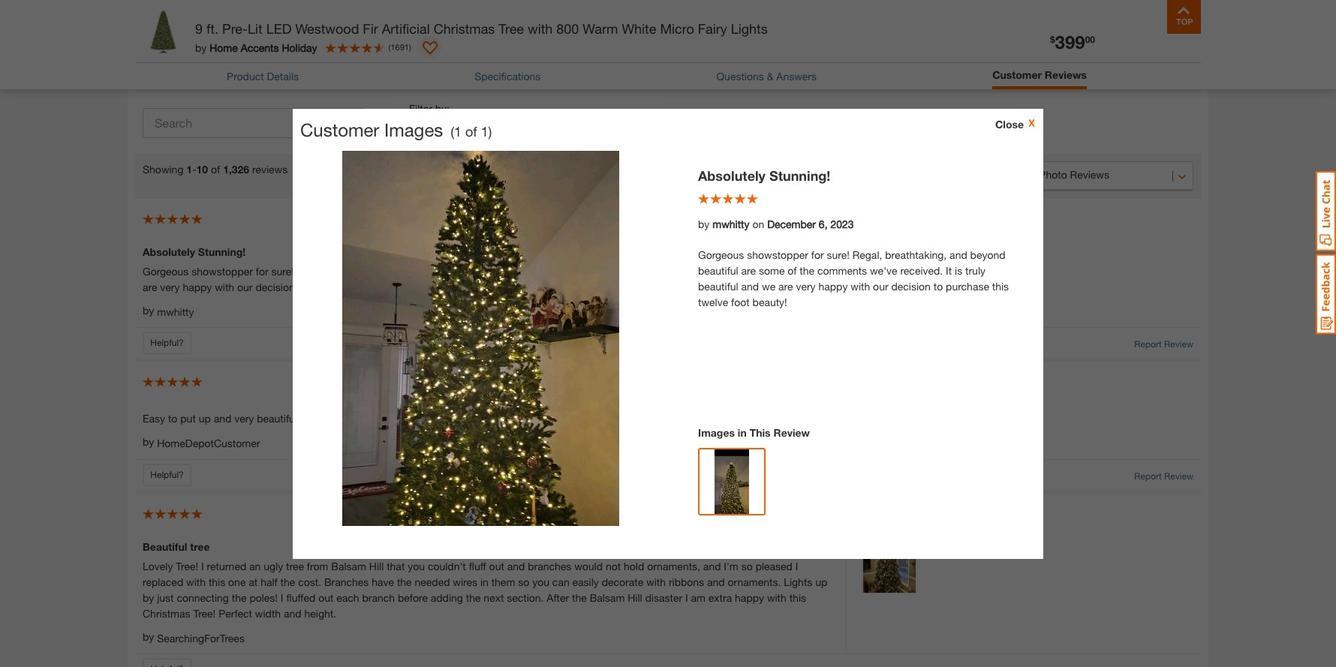 Task type: describe. For each thing, give the bounding box(es) containing it.
beautiful tree lovely tree! i returned an ugly tree from balsam hill that you couldn't fluff out and branches would not hold ornaments, and i'm so pleased i replaced with this one at half the cost. branches have the needed wires in them so you can easily decorate with ribbons and ornaments. lights up by just connecting the poles! i fluffed out each branch before adding the next section. after the balsam hill disaster i am extra happy with this christmas tree! perfect width and height.
[[143, 540, 828, 620]]

artificial
[[382, 20, 430, 37]]

easily
[[573, 576, 599, 589]]

tree
[[499, 20, 524, 37]]

truly inside gorgeous showstopper for sure! regal, breathtaking, and beyond beautiful are some of the comments we've received. it is truly beautiful and we are very happy with our decision to purchase this twelve foot beauty!
[[966, 264, 986, 277]]

in inside beautiful tree lovely tree! i returned an ugly tree from balsam hill that you couldn't fluff out and branches would not hold ornaments, and i'm so pleased i replaced with this one at half the cost. branches have the needed wires in them so you can easily decorate with ribbons and ornaments. lights up by just connecting the poles! i fluffed out each branch before adding the next section. after the balsam hill disaster i am extra happy with this christmas tree! perfect width and height.
[[481, 576, 489, 589]]

) inside customer images ( 1 of 1 )
[[489, 123, 492, 139]]

foot inside gorgeous showstopper for sure! regal, breathtaking, and beyond beautiful are some of the comments we've received. it is truly beautiful and we are very happy with our decision to purchase this twelve foot beauty!
[[731, 296, 750, 308]]

decision inside absolutely stunning! gorgeous showstopper for sure! regal, breathtaking, and beyond beautiful are some of the comments we've received. it is truly beautiful and we are very happy with our decision to purchase this twelve foot beauty!
[[256, 281, 295, 293]]

lovely
[[143, 560, 173, 573]]

1 vertical spatial so
[[518, 576, 530, 589]]

product
[[227, 70, 264, 83]]

800
[[557, 20, 579, 37]]

2023 right dec in the top right of the page
[[815, 215, 839, 228]]

0 vertical spatial tree
[[190, 540, 210, 553]]

we inside gorgeous showstopper for sure! regal, breathtaking, and beyond beautiful are some of the comments we've received. it is truly beautiful and we are very happy with our decision to purchase this twelve foot beauty!
[[762, 280, 776, 293]]

1 horizontal spatial so
[[742, 560, 753, 573]]

replaced
[[143, 576, 183, 589]]

home
[[210, 41, 238, 54]]

1 horizontal spatial out
[[489, 560, 505, 573]]

after
[[547, 592, 569, 604]]

can
[[553, 576, 570, 589]]

( 1691 )
[[389, 42, 411, 52]]

white
[[622, 20, 657, 37]]

0 vertical spatial lights
[[731, 20, 768, 37]]

by inside beautiful tree lovely tree! i returned an ugly tree from balsam hill that you couldn't fluff out and branches would not hold ornaments, and i'm so pleased i replaced with this one at half the cost. branches have the needed wires in them so you can easily decorate with ribbons and ornaments. lights up by just connecting the poles! i fluffed out each branch before adding the next section. after the balsam hill disaster i am extra happy with this christmas tree! perfect width and height.
[[143, 592, 154, 604]]

beyond inside gorgeous showstopper for sure! regal, breathtaking, and beyond beautiful are some of the comments we've received. it is truly beautiful and we are very happy with our decision to purchase this twelve foot beauty!
[[971, 248, 1006, 261]]

cost.
[[298, 576, 321, 589]]

1 vertical spatial tree
[[286, 560, 304, 573]]

mwhitty for by mwhitty
[[157, 305, 194, 318]]

399
[[1056, 32, 1086, 53]]

pleased
[[756, 560, 793, 573]]

ft.
[[207, 20, 219, 37]]

them
[[492, 576, 515, 589]]

i'm
[[724, 560, 739, 573]]

next
[[484, 592, 504, 604]]

helpful? for homedepotcustomer
[[150, 469, 184, 480]]

star symbol image
[[424, 127, 436, 137]]

report review button for gorgeous showstopper for sure! regal, breathtaking, and beyond beautiful are some of the comments we've received. it is truly beautiful and we are very happy with our decision to purchase this twelve foot beauty!
[[1135, 338, 1194, 351]]

0 vertical spatial you
[[408, 560, 425, 573]]

by for by mwhitty
[[143, 304, 154, 317]]

customer for images
[[300, 119, 380, 140]]

by home accents holiday
[[195, 41, 317, 54]]

questions & answers
[[717, 70, 817, 83]]

0 vertical spatial tree!
[[176, 560, 198, 573]]

perfect
[[219, 607, 252, 620]]

1 vertical spatial balsam
[[590, 592, 625, 604]]

by for by homedepotcustomer
[[143, 435, 154, 448]]

lights inside beautiful tree lovely tree! i returned an ugly tree from balsam hill that you couldn't fluff out and branches would not hold ornaments, and i'm so pleased i replaced with this one at half the cost. branches have the needed wires in them so you can easily decorate with ribbons and ornaments. lights up by just connecting the poles! i fluffed out each branch before adding the next section. after the balsam hill disaster i am extra happy with this christmas tree! perfect width and height.
[[784, 576, 813, 589]]

easy
[[143, 412, 165, 425]]

put
[[180, 412, 196, 425]]

comments inside absolutely stunning! gorgeous showstopper for sure! regal, breathtaking, and beyond beautiful are some of the comments we've received. it is truly beautiful and we are very happy with our decision to purchase this twelve foot beauty!
[[573, 265, 622, 278]]

10
[[196, 163, 208, 176]]

1 vertical spatial tree!
[[193, 607, 216, 620]]

images in this review
[[698, 426, 810, 439]]

fluffed
[[286, 592, 316, 604]]

searchingfortrees button
[[157, 630, 245, 646]]

ugly
[[264, 560, 283, 573]]

0 horizontal spatial to
[[168, 412, 178, 425]]

mwhitty button
[[157, 304, 194, 320]]

on
[[753, 217, 765, 230]]

showing 1 - 10 of 1,326 reviews 5 star
[[143, 163, 452, 182]]

purchase inside gorgeous showstopper for sure! regal, breathtaking, and beyond beautiful are some of the comments we've received. it is truly beautiful and we are very happy with our decision to purchase this twelve foot beauty!
[[946, 280, 990, 293]]

dec
[[782, 215, 801, 228]]

customer for reviews
[[993, 68, 1042, 81]]

absolutely stunning! gorgeous showstopper for sure! regal, breathtaking, and beyond beautiful are some of the comments we've received. it is truly beautiful and we are very happy with our decision to purchase this twelve foot beauty!
[[143, 245, 821, 293]]

by homedepotcustomer
[[143, 435, 260, 449]]

0 horizontal spatial out
[[319, 592, 334, 604]]

for inside absolutely stunning! gorgeous showstopper for sure! regal, breathtaking, and beyond beautiful are some of the comments we've received. it is truly beautiful and we are very happy with our decision to purchase this twelve foot beauty!
[[256, 265, 269, 278]]

connecting
[[177, 592, 229, 604]]

Search text field
[[143, 108, 364, 138]]

4
[[462, 127, 468, 140]]

very inside gorgeous showstopper for sure! regal, breathtaking, and beyond beautiful are some of the comments we've received. it is truly beautiful and we are very happy with our decision to purchase this twelve foot beauty!
[[796, 280, 816, 293]]

for inside gorgeous showstopper for sure! regal, breathtaking, and beyond beautiful are some of the comments we've received. it is truly beautiful and we are very happy with our decision to purchase this twelve foot beauty!
[[812, 248, 824, 261]]

helpful? for mwhitty
[[150, 337, 184, 348]]

by for by searchingfortrees
[[143, 631, 154, 643]]

warm
[[583, 20, 618, 37]]

twelve inside gorgeous showstopper for sure! regal, breathtaking, and beyond beautiful are some of the comments we've received. it is truly beautiful and we are very happy with our decision to purchase this twelve foot beauty!
[[698, 296, 729, 308]]

that
[[387, 560, 405, 573]]

happy inside gorgeous showstopper for sure! regal, breathtaking, and beyond beautiful are some of the comments we've received. it is truly beautiful and we are very happy with our decision to purchase this twelve foot beauty!
[[819, 280, 848, 293]]

beauty! inside gorgeous showstopper for sure! regal, breathtaking, and beyond beautiful are some of the comments we've received. it is truly beautiful and we are very happy with our decision to purchase this twelve foot beauty!
[[753, 296, 788, 308]]

i left am
[[686, 592, 688, 604]]

customer images ( 1 of 1 )
[[300, 119, 492, 140]]

regal, inside absolutely stunning! gorgeous showstopper for sure! regal, breathtaking, and beyond beautiful are some of the comments we've received. it is truly beautiful and we are very happy with our decision to purchase this twelve foot beauty!
[[297, 265, 327, 278]]

ornaments.
[[728, 576, 781, 589]]

reviews
[[1045, 68, 1087, 81]]

sure! inside absolutely stunning! gorgeous showstopper for sure! regal, breathtaking, and beyond beautiful are some of the comments we've received. it is truly beautiful and we are very happy with our decision to purchase this twelve foot beauty!
[[271, 265, 294, 278]]

9
[[195, 20, 203, 37]]

report review for gorgeous showstopper for sure! regal, breathtaking, and beyond beautiful are some of the comments we've received. it is truly beautiful and we are very happy with our decision to purchase this twelve foot beauty!
[[1135, 338, 1194, 350]]

1 horizontal spatial images
[[698, 426, 735, 439]]

micro
[[660, 20, 694, 37]]

branch
[[362, 592, 395, 604]]

just
[[157, 592, 174, 604]]

by mwhitty
[[143, 304, 194, 318]]

2023 inside customer images main content
[[831, 217, 854, 230]]

returned
[[207, 560, 246, 573]]

$ 399 00
[[1051, 32, 1096, 53]]

showing
[[143, 163, 184, 176]]

by searchingfortrees
[[143, 631, 245, 645]]

in inside customer images main content
[[738, 426, 747, 439]]

by:
[[435, 102, 450, 115]]

accents
[[241, 41, 279, 54]]

happy inside beautiful tree lovely tree! i returned an ugly tree from balsam hill that you couldn't fluff out and branches would not hold ornaments, and i'm so pleased i replaced with this one at half the cost. branches have the needed wires in them so you can easily decorate with ribbons and ornaments. lights up by just connecting the poles! i fluffed out each branch before adding the next section. after the balsam hill disaster i am extra happy with this christmas tree! perfect width and height.
[[735, 592, 764, 604]]

holiday
[[282, 41, 317, 54]]

0 horizontal spatial images
[[385, 119, 443, 140]]

review for gorgeous showstopper for sure! regal, breathtaking, and beyond beautiful are some of the comments we've received. it is truly beautiful and we are very happy with our decision to purchase this twelve foot beauty!
[[1165, 338, 1194, 350]]

review inside customer images main content
[[774, 426, 810, 439]]

report review for easy to put up and very beautiful
[[1135, 471, 1194, 482]]

6, inside customer images main content
[[819, 217, 828, 230]]

breathtaking, inside gorgeous showstopper for sure! regal, breathtaking, and beyond beautiful are some of the comments we've received. it is truly beautiful and we are very happy with our decision to purchase this twelve foot beauty!
[[886, 248, 947, 261]]

stunning! for absolutely stunning!
[[770, 167, 831, 184]]

ornaments,
[[647, 560, 701, 573]]

absolutely for absolutely stunning! gorgeous showstopper for sure! regal, breathtaking, and beyond beautiful are some of the comments we've received. it is truly beautiful and we are very happy with our decision to purchase this twelve foot beauty!
[[143, 245, 195, 258]]

beautiful
[[143, 540, 187, 553]]

reviews
[[252, 163, 288, 176]]

searchingfortrees
[[157, 632, 245, 645]]

gorgeous inside gorgeous showstopper for sure! regal, breathtaking, and beyond beautiful are some of the comments we've received. it is truly beautiful and we are very happy with our decision to purchase this twelve foot beauty!
[[698, 248, 744, 261]]

stunning! for absolutely stunning! gorgeous showstopper for sure! regal, breathtaking, and beyond beautiful are some of the comments we've received. it is truly beautiful and we are very happy with our decision to purchase this twelve foot beauty!
[[198, 245, 246, 258]]

customer images main content
[[0, 0, 1337, 668]]

an
[[249, 560, 261, 573]]

christmas inside beautiful tree lovely tree! i returned an ugly tree from balsam hill that you couldn't fluff out and branches would not hold ornaments, and i'm so pleased i replaced with this one at half the cost. branches have the needed wires in them so you can easily decorate with ribbons and ornaments. lights up by just connecting the poles! i fluffed out each branch before adding the next section. after the balsam hill disaster i am extra happy with this christmas tree! perfect width and height.
[[143, 607, 190, 620]]

lit
[[248, 20, 263, 37]]

half
[[261, 576, 278, 589]]

by mwhitty on december 6, 2023
[[698, 217, 854, 230]]

branches
[[528, 560, 572, 573]]

00
[[1086, 34, 1096, 45]]

happy inside absolutely stunning! gorgeous showstopper for sure! regal, breathtaking, and beyond beautiful are some of the comments we've received. it is truly beautiful and we are very happy with our decision to purchase this twelve foot beauty!
[[183, 281, 212, 293]]

1 horizontal spatial hill
[[628, 592, 643, 604]]

branches
[[324, 576, 369, 589]]

0 horizontal spatial 6,
[[803, 215, 812, 228]]

one
[[228, 576, 246, 589]]

not
[[606, 560, 621, 573]]

decision inside gorgeous showstopper for sure! regal, breathtaking, and beyond beautiful are some of the comments we've received. it is truly beautiful and we are very happy with our decision to purchase this twelve foot beauty!
[[892, 280, 931, 293]]

ribbons
[[669, 576, 704, 589]]

questions
[[717, 70, 764, 83]]

specifications
[[475, 70, 541, 83]]

5 inside button
[[418, 127, 424, 140]]

4 button
[[453, 116, 489, 146]]

close
[[996, 118, 1024, 130]]

poles!
[[250, 592, 278, 604]]

helpful? button for homedepotcustomer
[[143, 464, 191, 486]]

of inside absolutely stunning! gorgeous showstopper for sure! regal, breathtaking, and beyond beautiful are some of the comments we've received. it is truly beautiful and we are very happy with our decision to purchase this twelve foot beauty!
[[543, 265, 552, 278]]

is inside gorgeous showstopper for sure! regal, breathtaking, and beyond beautiful are some of the comments we've received. it is truly beautiful and we are very happy with our decision to purchase this twelve foot beauty!
[[955, 264, 963, 277]]

decorate
[[602, 576, 644, 589]]

9 ft. pre-lit led westwood fir artificial christmas tree with 800 warm white micro fairy lights
[[195, 20, 768, 37]]

height.
[[304, 607, 336, 620]]

it inside gorgeous showstopper for sure! regal, breathtaking, and beyond beautiful are some of the comments we've received. it is truly beautiful and we are very happy with our decision to purchase this twelve foot beauty!
[[946, 264, 952, 277]]



Task type: vqa. For each thing, say whether or not it's contained in the screenshot.
the 98134 Button
no



Task type: locate. For each thing, give the bounding box(es) containing it.
1 vertical spatial helpful? button
[[143, 464, 191, 486]]

1 horizontal spatial foot
[[731, 296, 750, 308]]

i right poles!
[[281, 592, 283, 604]]

mwhitty for by mwhitty on december 6, 2023
[[713, 217, 750, 230]]

1 vertical spatial gorgeous
[[143, 265, 189, 278]]

beauty!
[[431, 281, 465, 293], [753, 296, 788, 308]]

0 horizontal spatial 1
[[186, 163, 192, 176]]

1 vertical spatial stunning!
[[198, 245, 246, 258]]

0 vertical spatial hill
[[369, 560, 384, 573]]

absolutely inside absolutely stunning! gorgeous showstopper for sure! regal, breathtaking, and beyond beautiful are some of the comments we've received. it is truly beautiful and we are very happy with our decision to purchase this twelve foot beauty!
[[143, 245, 195, 258]]

5 button
[[409, 116, 445, 146]]

this inside gorgeous showstopper for sure! regal, breathtaking, and beyond beautiful are some of the comments we've received. it is truly beautiful and we are very happy with our decision to purchase this twelve foot beauty!
[[993, 280, 1009, 293]]

0 vertical spatial report
[[1135, 338, 1162, 350]]

helpful? button
[[143, 332, 191, 354], [143, 464, 191, 486]]

mwhitty inside by mwhitty
[[157, 305, 194, 318]]

product image image
[[139, 8, 188, 56]]

0 vertical spatial mwhitty
[[713, 217, 750, 230]]

1 horizontal spatial mwhitty
[[713, 217, 750, 230]]

1,326
[[223, 163, 249, 176]]

you down branches
[[533, 576, 550, 589]]

comments
[[818, 264, 867, 277], [573, 265, 622, 278]]

) right star symbol image in the left of the page
[[489, 123, 492, 139]]

some inside absolutely stunning! gorgeous showstopper for sure! regal, breathtaking, and beyond beautiful are some of the comments we've received. it is truly beautiful and we are very happy with our decision to purchase this twelve foot beauty!
[[514, 265, 540, 278]]

1 vertical spatial report review button
[[1135, 470, 1194, 483]]

led
[[266, 20, 292, 37]]

dec 6, 2023
[[782, 215, 839, 228]]

0 horizontal spatial up
[[199, 412, 211, 425]]

0 horizontal spatial decision
[[256, 281, 295, 293]]

thumbnail image
[[715, 449, 749, 525]]

absolutely stunning!
[[698, 167, 831, 184]]

stunning! inside customer images main content
[[770, 167, 831, 184]]

0 horizontal spatial mwhitty
[[157, 305, 194, 318]]

showstopper inside gorgeous showstopper for sure! regal, breathtaking, and beyond beautiful are some of the comments we've received. it is truly beautiful and we are very happy with our decision to purchase this twelve foot beauty!
[[747, 248, 809, 261]]

to inside absolutely stunning! gorgeous showstopper for sure! regal, breathtaking, and beyond beautiful are some of the comments we've received. it is truly beautiful and we are very happy with our decision to purchase this twelve foot beauty!
[[298, 281, 307, 293]]

0 vertical spatial christmas
[[434, 20, 495, 37]]

0 horizontal spatial happy
[[183, 281, 212, 293]]

0 horizontal spatial purchase
[[310, 281, 354, 293]]

( left 4
[[451, 123, 454, 139]]

so right the i'm
[[742, 560, 753, 573]]

happy down ornaments.
[[735, 592, 764, 604]]

by down 9
[[195, 41, 207, 54]]

foot
[[409, 281, 428, 293], [731, 296, 750, 308]]

tree! down 'connecting' at the bottom left
[[193, 607, 216, 620]]

stunning! inside absolutely stunning! gorgeous showstopper for sure! regal, breathtaking, and beyond beautiful are some of the comments we've received. it is truly beautiful and we are very happy with our decision to purchase this twelve foot beauty!
[[198, 245, 246, 258]]

specifications button
[[475, 68, 541, 84], [475, 68, 541, 84]]

customer reviews
[[993, 68, 1087, 81]]

1 vertical spatial images
[[698, 426, 735, 439]]

1 horizontal spatial very
[[234, 412, 254, 425]]

1 vertical spatial report
[[1135, 471, 1162, 482]]

we inside absolutely stunning! gorgeous showstopper for sure! regal, breathtaking, and beyond beautiful are some of the comments we've received. it is truly beautiful and we are very happy with our decision to purchase this twelve foot beauty!
[[808, 265, 821, 278]]

absolutely inside customer images main content
[[698, 167, 766, 184]]

hill down decorate
[[628, 592, 643, 604]]

tree! up "replaced" at bottom left
[[176, 560, 198, 573]]

report for gorgeous showstopper for sure! regal, breathtaking, and beyond beautiful are some of the comments we've received. it is truly beautiful and we are very happy with our decision to purchase this twelve foot beauty!
[[1135, 338, 1162, 350]]

star symbol image
[[468, 127, 480, 137]]

0 vertical spatial we
[[808, 265, 821, 278]]

images left this on the bottom right of the page
[[698, 426, 735, 439]]

1 horizontal spatial received.
[[901, 264, 943, 277]]

by down the easy
[[143, 435, 154, 448]]

hold
[[624, 560, 645, 573]]

up inside beautiful tree lovely tree! i returned an ugly tree from balsam hill that you couldn't fluff out and branches would not hold ornaments, and i'm so pleased i replaced with this one at half the cost. branches have the needed wires in them so you can easily decorate with ribbons and ornaments. lights up by just connecting the poles! i fluffed out each branch before adding the next section. after the balsam hill disaster i am extra happy with this christmas tree! perfect width and height.
[[816, 576, 828, 589]]

0 horizontal spatial we've
[[625, 265, 653, 278]]

0 vertical spatial report review button
[[1135, 338, 1194, 351]]

1 vertical spatial foot
[[731, 296, 750, 308]]

1 horizontal spatial balsam
[[590, 592, 625, 604]]

1 helpful? button from the top
[[143, 332, 191, 354]]

out up height.
[[319, 592, 334, 604]]

questions & answers button
[[717, 68, 817, 84], [717, 68, 817, 84]]

our inside gorgeous showstopper for sure! regal, breathtaking, and beyond beautiful are some of the comments we've received. it is truly beautiful and we are very happy with our decision to purchase this twelve foot beauty!
[[873, 280, 889, 293]]

breathtaking, inside absolutely stunning! gorgeous showstopper for sure! regal, breathtaking, and beyond beautiful are some of the comments we've received. it is truly beautiful and we are very happy with our decision to purchase this twelve foot beauty!
[[330, 265, 391, 278]]

gorgeous inside absolutely stunning! gorgeous showstopper for sure! regal, breathtaking, and beyond beautiful are some of the comments we've received. it is truly beautiful and we are very happy with our decision to purchase this twelve foot beauty!
[[143, 265, 189, 278]]

section.
[[507, 592, 544, 604]]

by inside customer images main content
[[698, 217, 710, 230]]

feedback link image
[[1316, 254, 1337, 335]]

details
[[267, 70, 299, 83]]

0 vertical spatial sure!
[[827, 248, 850, 261]]

of inside customer images ( 1 of 1 )
[[466, 123, 477, 139]]

0 vertical spatial so
[[742, 560, 753, 573]]

sure!
[[827, 248, 850, 261], [271, 265, 294, 278]]

1 horizontal spatial our
[[873, 280, 889, 293]]

0 vertical spatial out
[[489, 560, 505, 573]]

very inside absolutely stunning! gorgeous showstopper for sure! regal, breathtaking, and beyond beautiful are some of the comments we've received. it is truly beautiful and we are very happy with our decision to purchase this twelve foot beauty!
[[160, 281, 180, 293]]

helpful? button down by mwhitty
[[143, 332, 191, 354]]

0 vertical spatial stunning!
[[770, 167, 831, 184]]

review for easy to put up and very beautiful
[[1165, 471, 1194, 482]]

1 horizontal spatial tree
[[286, 560, 304, 573]]

1 report review button from the top
[[1135, 338, 1194, 351]]

up right put
[[199, 412, 211, 425]]

0 horizontal spatial in
[[481, 576, 489, 589]]

of inside gorgeous showstopper for sure! regal, breathtaking, and beyond beautiful are some of the comments we've received. it is truly beautiful and we are very happy with our decision to purchase this twelve foot beauty!
[[788, 264, 797, 277]]

0 horizontal spatial tree
[[190, 540, 210, 553]]

1 vertical spatial review
[[774, 426, 810, 439]]

helpful? down by homedepotcustomer at the bottom left
[[150, 469, 184, 480]]

happy
[[819, 280, 848, 293], [183, 281, 212, 293], [735, 592, 764, 604]]

gorgeous down by mwhitty on december 6, 2023
[[698, 248, 744, 261]]

beyond
[[971, 248, 1006, 261], [415, 265, 450, 278]]

showstopper inside absolutely stunning! gorgeous showstopper for sure! regal, breathtaking, and beyond beautiful are some of the comments we've received. it is truly beautiful and we are very happy with our decision to purchase this twelve foot beauty!
[[192, 265, 253, 278]]

gorgeous
[[698, 248, 744, 261], [143, 265, 189, 278]]

1 vertical spatial beyond
[[415, 265, 450, 278]]

1 right star symbol image in the left of the page
[[481, 123, 489, 139]]

1 vertical spatial showstopper
[[192, 265, 253, 278]]

0 horizontal spatial stunning!
[[198, 245, 246, 258]]

this
[[750, 426, 771, 439]]

very up homedepotcustomer
[[234, 412, 254, 425]]

it inside absolutely stunning! gorgeous showstopper for sure! regal, breathtaking, and beyond beautiful are some of the comments we've received. it is truly beautiful and we are very happy with our decision to purchase this twelve foot beauty!
[[701, 265, 707, 278]]

by left mwhitty button
[[143, 304, 154, 317]]

0 vertical spatial twelve
[[376, 281, 406, 293]]

2 horizontal spatial happy
[[819, 280, 848, 293]]

you right that
[[408, 560, 425, 573]]

needed
[[415, 576, 450, 589]]

out
[[489, 560, 505, 573], [319, 592, 334, 604]]

report for easy to put up and very beautiful
[[1135, 471, 1162, 482]]

1 horizontal spatial stunning!
[[770, 167, 831, 184]]

0 vertical spatial absolutely
[[698, 167, 766, 184]]

happy down dec 6, 2023
[[819, 280, 848, 293]]

1 vertical spatial mwhitty
[[157, 305, 194, 318]]

purchase inside absolutely stunning! gorgeous showstopper for sure! regal, breathtaking, and beyond beautiful are some of the comments we've received. it is truly beautiful and we are very happy with our decision to purchase this twelve foot beauty!
[[310, 281, 354, 293]]

the inside gorgeous showstopper for sure! regal, breathtaking, and beyond beautiful are some of the comments we've received. it is truly beautiful and we are very happy with our decision to purchase this twelve foot beauty!
[[800, 264, 815, 277]]

helpful? button down by homedepotcustomer at the bottom left
[[143, 464, 191, 486]]

received. inside gorgeous showstopper for sure! regal, breathtaking, and beyond beautiful are some of the comments we've received. it is truly beautiful and we are very happy with our decision to purchase this twelve foot beauty!
[[901, 264, 943, 277]]

5 down filter on the top left
[[418, 127, 424, 140]]

is
[[955, 264, 963, 277], [710, 265, 718, 278]]

we down by mwhitty on december 6, 2023
[[762, 280, 776, 293]]

1 horizontal spatial comments
[[818, 264, 867, 277]]

very up by mwhitty
[[160, 281, 180, 293]]

beyond inside absolutely stunning! gorgeous showstopper for sure! regal, breathtaking, and beyond beautiful are some of the comments we've received. it is truly beautiful and we are very happy with our decision to purchase this twelve foot beauty!
[[415, 265, 450, 278]]

0 horizontal spatial gorgeous
[[143, 265, 189, 278]]

( inside customer images ( 1 of 1 )
[[451, 123, 454, 139]]

sure! inside gorgeous showstopper for sure! regal, breathtaking, and beyond beautiful are some of the comments we've received. it is truly beautiful and we are very happy with our decision to purchase this twelve foot beauty!
[[827, 248, 850, 261]]

5 left star
[[424, 170, 430, 182]]

1 vertical spatial up
[[816, 576, 828, 589]]

the inside absolutely stunning! gorgeous showstopper for sure! regal, breathtaking, and beyond beautiful are some of the comments we've received. it is truly beautiful and we are very happy with our decision to purchase this twelve foot beauty!
[[555, 265, 570, 278]]

1 horizontal spatial you
[[533, 576, 550, 589]]

received. inside absolutely stunning! gorgeous showstopper for sure! regal, breathtaking, and beyond beautiful are some of the comments we've received. it is truly beautiful and we are very happy with our decision to purchase this twelve foot beauty!
[[656, 265, 698, 278]]

i left returned
[[201, 560, 204, 573]]

1 vertical spatial )
[[489, 123, 492, 139]]

0 horizontal spatial )
[[409, 42, 411, 52]]

westwood
[[295, 20, 359, 37]]

lights right fairy
[[731, 20, 768, 37]]

(
[[389, 42, 391, 52], [451, 123, 454, 139]]

before
[[398, 592, 428, 604]]

to inside gorgeous showstopper for sure! regal, breathtaking, and beyond beautiful are some of the comments we've received. it is truly beautiful and we are very happy with our decision to purchase this twelve foot beauty!
[[934, 280, 943, 293]]

1 horizontal spatial regal,
[[853, 248, 883, 261]]

extra
[[709, 592, 732, 604]]

with inside absolutely stunning! gorgeous showstopper for sure! regal, breathtaking, and beyond beautiful are some of the comments we've received. it is truly beautiful and we are very happy with our decision to purchase this twelve foot beauty!
[[215, 281, 234, 293]]

( down artificial
[[389, 42, 391, 52]]

star
[[433, 170, 452, 182]]

1 left star symbol image in the left of the page
[[454, 123, 462, 139]]

absolutely for absolutely stunning!
[[698, 167, 766, 184]]

by inside by homedepotcustomer
[[143, 435, 154, 448]]

happy up mwhitty button
[[183, 281, 212, 293]]

our inside absolutely stunning! gorgeous showstopper for sure! regal, breathtaking, and beyond beautiful are some of the comments we've received. it is truly beautiful and we are very happy with our decision to purchase this twelve foot beauty!
[[237, 281, 253, 293]]

2 vertical spatial review
[[1165, 471, 1194, 482]]

with inside gorgeous showstopper for sure! regal, breathtaking, and beyond beautiful are some of the comments we've received. it is truly beautiful and we are very happy with our decision to purchase this twelve foot beauty!
[[851, 280, 871, 293]]

pre-
[[222, 20, 248, 37]]

0 vertical spatial up
[[199, 412, 211, 425]]

up right ornaments.
[[816, 576, 828, 589]]

0 horizontal spatial some
[[514, 265, 540, 278]]

6, right december
[[819, 217, 828, 230]]

6,
[[803, 215, 812, 228], [819, 217, 828, 230]]

2 helpful? button from the top
[[143, 464, 191, 486]]

by for by mwhitty on december 6, 2023
[[698, 217, 710, 230]]

0 vertical spatial showstopper
[[747, 248, 809, 261]]

0 vertical spatial helpful?
[[150, 337, 184, 348]]

0 horizontal spatial we
[[762, 280, 776, 293]]

2 helpful? from the top
[[150, 469, 184, 480]]

0 horizontal spatial beyond
[[415, 265, 450, 278]]

2 report from the top
[[1135, 471, 1162, 482]]

-
[[192, 163, 196, 176]]

1 horizontal spatial is
[[955, 264, 963, 277]]

hill up 'have'
[[369, 560, 384, 573]]

0 horizontal spatial customer
[[300, 119, 380, 140]]

0 horizontal spatial lights
[[731, 20, 768, 37]]

of inside the showing 1 - 10 of 1,326 reviews 5 star
[[211, 163, 220, 176]]

1 vertical spatial helpful?
[[150, 469, 184, 480]]

answers
[[777, 70, 817, 83]]

product details
[[227, 70, 299, 83]]

top button
[[1168, 0, 1202, 34]]

1 horizontal spatial gorgeous
[[698, 248, 744, 261]]

5 inside the showing 1 - 10 of 1,326 reviews 5 star
[[424, 170, 430, 182]]

from
[[307, 560, 328, 573]]

by inside by mwhitty
[[143, 304, 154, 317]]

stunning!
[[770, 167, 831, 184], [198, 245, 246, 258]]

2 horizontal spatial 1
[[481, 123, 489, 139]]

1 horizontal spatial beyond
[[971, 248, 1006, 261]]

showstopper
[[747, 248, 809, 261], [192, 265, 253, 278]]

0 horizontal spatial is
[[710, 265, 718, 278]]

foot inside absolutely stunning! gorgeous showstopper for sure! regal, breathtaking, and beyond beautiful are some of the comments we've received. it is truly beautiful and we are very happy with our decision to purchase this twelve foot beauty!
[[409, 281, 428, 293]]

received.
[[901, 264, 943, 277], [656, 265, 698, 278]]

adding
[[431, 592, 463, 604]]

1 horizontal spatial breathtaking,
[[886, 248, 947, 261]]

in down fluff at the bottom
[[481, 576, 489, 589]]

truly inside absolutely stunning! gorgeous showstopper for sure! regal, breathtaking, and beyond beautiful are some of the comments we've received. it is truly beautiful and we are very happy with our decision to purchase this twelve foot beauty!
[[721, 265, 741, 278]]

by inside the by searchingfortrees
[[143, 631, 154, 643]]

in left this on the bottom right of the page
[[738, 426, 747, 439]]

christmas left tree
[[434, 20, 495, 37]]

showstopper up mwhitty button
[[192, 265, 253, 278]]

0 horizontal spatial our
[[237, 281, 253, 293]]

out up them
[[489, 560, 505, 573]]

this
[[993, 280, 1009, 293], [356, 281, 373, 293], [209, 576, 225, 589], [790, 592, 807, 604]]

1 horizontal spatial up
[[816, 576, 828, 589]]

am
[[691, 592, 706, 604]]

0 vertical spatial 5
[[418, 127, 424, 140]]

lights down pleased
[[784, 576, 813, 589]]

each
[[337, 592, 359, 604]]

absolutely up on at the right of the page
[[698, 167, 766, 184]]

1 vertical spatial christmas
[[143, 607, 190, 620]]

customer up the showing 1 - 10 of 1,326 reviews 5 star
[[300, 119, 380, 140]]

1 horizontal spatial purchase
[[946, 280, 990, 293]]

would
[[575, 560, 603, 573]]

absolutely up by mwhitty
[[143, 245, 195, 258]]

)
[[409, 42, 411, 52], [489, 123, 492, 139]]

this inside absolutely stunning! gorgeous showstopper for sure! regal, breathtaking, and beyond beautiful are some of the comments we've received. it is truly beautiful and we are very happy with our decision to purchase this twelve foot beauty!
[[356, 281, 373, 293]]

tree up returned
[[190, 540, 210, 553]]

we've inside absolutely stunning! gorgeous showstopper for sure! regal, breathtaking, and beyond beautiful are some of the comments we've received. it is truly beautiful and we are very happy with our decision to purchase this twelve foot beauty!
[[625, 265, 653, 278]]

purchase
[[946, 280, 990, 293], [310, 281, 354, 293]]

product details button
[[227, 68, 299, 84], [227, 68, 299, 84]]

is inside absolutely stunning! gorgeous showstopper for sure! regal, breathtaking, and beyond beautiful are some of the comments we've received. it is truly beautiful and we are very happy with our decision to purchase this twelve foot beauty!
[[710, 265, 718, 278]]

0 vertical spatial balsam
[[331, 560, 366, 573]]

report review button for easy to put up and very beautiful
[[1135, 470, 1194, 483]]

balsam down decorate
[[590, 592, 625, 604]]

christmas down just
[[143, 607, 190, 620]]

images down filter on the top left
[[385, 119, 443, 140]]

balsam up branches
[[331, 560, 366, 573]]

by left searchingfortrees button
[[143, 631, 154, 643]]

comments inside gorgeous showstopper for sure! regal, breathtaking, and beyond beautiful are some of the comments we've received. it is truly beautiful and we are very happy with our decision to purchase this twelve foot beauty!
[[818, 264, 867, 277]]

) down artificial
[[409, 42, 411, 52]]

1 helpful? from the top
[[150, 337, 184, 348]]

1 report review from the top
[[1135, 338, 1194, 350]]

$
[[1051, 34, 1056, 45]]

of
[[466, 123, 477, 139], [211, 163, 220, 176], [788, 264, 797, 277], [543, 265, 552, 278]]

1 horizontal spatial (
[[451, 123, 454, 139]]

we've
[[870, 264, 898, 277], [625, 265, 653, 278]]

wires
[[453, 576, 478, 589]]

2023 right december
[[831, 217, 854, 230]]

live chat image
[[1316, 171, 1337, 252]]

twelve
[[376, 281, 406, 293], [698, 296, 729, 308]]

1 horizontal spatial twelve
[[698, 296, 729, 308]]

lights
[[731, 20, 768, 37], [784, 576, 813, 589]]

1 horizontal spatial we've
[[870, 264, 898, 277]]

tree up cost.
[[286, 560, 304, 573]]

with
[[528, 20, 553, 37], [851, 280, 871, 293], [215, 281, 234, 293], [186, 576, 206, 589], [647, 576, 666, 589], [767, 592, 787, 604]]

1 vertical spatial in
[[481, 576, 489, 589]]

6, right dec in the top right of the page
[[803, 215, 812, 228]]

helpful? down by mwhitty
[[150, 337, 184, 348]]

at
[[249, 576, 258, 589]]

customer left reviews
[[993, 68, 1042, 81]]

0 horizontal spatial you
[[408, 560, 425, 573]]

1 horizontal spatial decision
[[892, 280, 931, 293]]

0 vertical spatial foot
[[409, 281, 428, 293]]

easy to put up and very beautiful
[[143, 412, 297, 425]]

1 horizontal spatial absolutely
[[698, 167, 766, 184]]

we've inside gorgeous showstopper for sure! regal, breathtaking, and beyond beautiful are some of the comments we've received. it is truly beautiful and we are very happy with our decision to purchase this twelve foot beauty!
[[870, 264, 898, 277]]

1 vertical spatial out
[[319, 592, 334, 604]]

by left on at the right of the page
[[698, 217, 710, 230]]

we
[[808, 265, 821, 278], [762, 280, 776, 293]]

regal, inside gorgeous showstopper for sure! regal, breathtaking, and beyond beautiful are some of the comments we've received. it is truly beautiful and we are very happy with our decision to purchase this twelve foot beauty!
[[853, 248, 883, 261]]

2 horizontal spatial very
[[796, 280, 816, 293]]

0 vertical spatial helpful? button
[[143, 332, 191, 354]]

twelve inside absolutely stunning! gorgeous showstopper for sure! regal, breathtaking, and beyond beautiful are some of the comments we've received. it is truly beautiful and we are very happy with our decision to purchase this twelve foot beauty!
[[376, 281, 406, 293]]

to
[[934, 280, 943, 293], [298, 281, 307, 293], [168, 412, 178, 425]]

so up section.
[[518, 576, 530, 589]]

1 vertical spatial breathtaking,
[[330, 265, 391, 278]]

customer inside main content
[[300, 119, 380, 140]]

1 inside the showing 1 - 10 of 1,326 reviews 5 star
[[186, 163, 192, 176]]

showstopper down by mwhitty on december 6, 2023
[[747, 248, 809, 261]]

width
[[255, 607, 281, 620]]

mwhitty inside customer images main content
[[713, 217, 750, 230]]

helpful? button for mwhitty
[[143, 332, 191, 354]]

gorgeous up by mwhitty
[[143, 265, 189, 278]]

by left just
[[143, 592, 154, 604]]

1 report from the top
[[1135, 338, 1162, 350]]

0 horizontal spatial (
[[389, 42, 391, 52]]

by for by home accents holiday
[[195, 41, 207, 54]]

close image
[[1024, 117, 1036, 129]]

1 horizontal spatial to
[[298, 281, 307, 293]]

1 vertical spatial twelve
[[698, 296, 729, 308]]

i right pleased
[[796, 560, 799, 573]]

0 horizontal spatial comments
[[573, 265, 622, 278]]

1 left 10
[[186, 163, 192, 176]]

we down dec 6, 2023
[[808, 265, 821, 278]]

2 report review from the top
[[1135, 471, 1194, 482]]

1 horizontal spatial )
[[489, 123, 492, 139]]

beauty! inside absolutely stunning! gorgeous showstopper for sure! regal, breathtaking, and beyond beautiful are some of the comments we've received. it is truly beautiful and we are very happy with our decision to purchase this twelve foot beauty!
[[431, 281, 465, 293]]

very down december
[[796, 280, 816, 293]]

0 horizontal spatial it
[[701, 265, 707, 278]]

2 report review button from the top
[[1135, 470, 1194, 483]]

1 vertical spatial (
[[451, 123, 454, 139]]

0 horizontal spatial twelve
[[376, 281, 406, 293]]

1 horizontal spatial 1
[[454, 123, 462, 139]]

0 vertical spatial beyond
[[971, 248, 1006, 261]]

disaster
[[645, 592, 683, 604]]

some inside gorgeous showstopper for sure! regal, breathtaking, and beyond beautiful are some of the comments we've received. it is truly beautiful and we are very happy with our decision to purchase this twelve foot beauty!
[[759, 264, 785, 277]]

customer reviews button
[[993, 67, 1087, 86], [993, 67, 1087, 83]]

0 vertical spatial review
[[1165, 338, 1194, 350]]

&
[[767, 70, 774, 83]]

absolutely
[[698, 167, 766, 184], [143, 245, 195, 258]]



